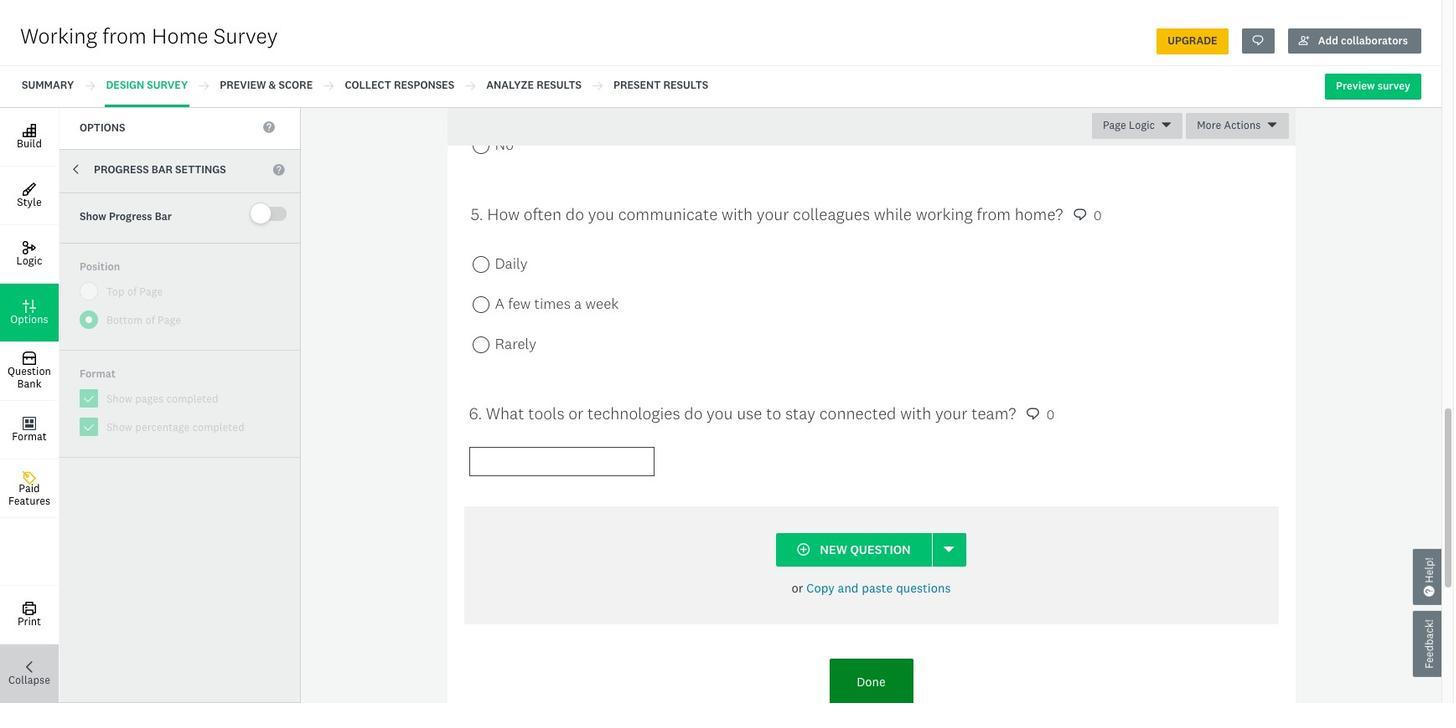 Task type: vqa. For each thing, say whether or not it's contained in the screenshot.
or Copy and paste questions
yes



Task type: locate. For each thing, give the bounding box(es) containing it.
? for top ? link
[[263, 121, 275, 133]]

1 vertical spatial you
[[588, 205, 614, 223]]

colleagues
[[793, 205, 870, 223]]

1 horizontal spatial logic
[[1129, 119, 1155, 132]]

dedicated
[[593, 46, 665, 64]]

6
[[469, 404, 478, 423]]

done
[[857, 676, 886, 691]]

0 vertical spatial or
[[568, 404, 583, 423]]

times
[[534, 296, 571, 312]]

page logic
[[1103, 119, 1155, 132]]

1 vertical spatial from
[[977, 205, 1011, 223]]

0 horizontal spatial with
[[722, 205, 753, 223]]

preview survey link
[[1325, 74, 1421, 99]]

0 for do you have a dedicated workspace at home?
[[845, 48, 856, 63]]

from up design
[[102, 23, 147, 49]]

0 for how often do you communicate with your colleagues while working from home?
[[1090, 208, 1102, 223]]

? right settings
[[273, 164, 285, 176]]

. left how
[[479, 205, 483, 223]]

or right tools
[[568, 404, 583, 423]]

logic up options
[[16, 255, 42, 267]]

1 vertical spatial or
[[792, 581, 803, 596]]

your left team?
[[935, 404, 968, 423]]

. left the do at the left of the page
[[480, 46, 484, 64]]

survey
[[147, 79, 188, 91]]

few
[[508, 296, 531, 312]]

you right the do at the left of the page
[[512, 46, 538, 64]]

?
[[263, 121, 275, 133], [273, 164, 285, 176], [1424, 587, 1435, 597]]

0 horizontal spatial 0
[[845, 48, 856, 63]]

at
[[751, 46, 765, 64]]

0 horizontal spatial do
[[566, 205, 584, 223]]

0 vertical spatial .
[[480, 46, 484, 64]]

technologies
[[587, 404, 680, 423]]

1 horizontal spatial home?
[[1015, 205, 1063, 223]]

0 horizontal spatial format
[[12, 431, 47, 443]]

4
[[471, 46, 480, 64]]

while
[[874, 205, 912, 223]]

do
[[488, 46, 508, 64]]

0 horizontal spatial your
[[757, 205, 789, 223]]

logic right page
[[1129, 119, 1155, 132]]

1 horizontal spatial format
[[80, 368, 116, 380]]

1 horizontal spatial results
[[663, 79, 708, 91]]

results for present results
[[663, 79, 708, 91]]

use
[[737, 404, 762, 423]]

with
[[722, 205, 753, 223], [900, 404, 931, 423]]

5 . how often do you communicate with your colleagues while working from home?
[[471, 205, 1063, 223]]

summary
[[22, 79, 74, 91]]

? down 'preview & score'
[[263, 121, 275, 133]]

2 horizontal spatial you
[[707, 404, 733, 423]]

1 vertical spatial your
[[935, 404, 968, 423]]

do right "often"
[[566, 205, 584, 223]]

do
[[566, 205, 584, 223], [684, 404, 703, 423]]

options
[[80, 121, 125, 134]]

1 vertical spatial ? link
[[273, 164, 285, 177]]

1 vertical spatial with
[[900, 404, 931, 423]]

1 vertical spatial .
[[479, 205, 483, 223]]

home?
[[769, 46, 818, 64], [1015, 205, 1063, 223]]

1 vertical spatial ?
[[273, 164, 285, 176]]

with right connected
[[900, 404, 931, 423]]

1 vertical spatial 0
[[1090, 208, 1102, 223]]

communicate
[[618, 205, 718, 223]]

format
[[80, 368, 116, 380], [12, 431, 47, 443]]

new
[[820, 543, 847, 558]]

? link
[[263, 120, 275, 136], [273, 164, 285, 177]]

2 horizontal spatial 0
[[1090, 208, 1102, 223]]

home
[[152, 23, 208, 49]]

. left what
[[478, 404, 482, 423]]

2 vertical spatial 0
[[1043, 407, 1055, 422]]

logic
[[1129, 119, 1155, 132], [16, 255, 42, 267]]

no
[[495, 136, 514, 153]]

you right "often"
[[588, 205, 614, 223]]

? link down 'preview & score'
[[263, 120, 275, 136]]

a few times a week
[[495, 296, 619, 312]]

results down workspace
[[663, 79, 708, 91]]

results down have
[[537, 79, 582, 91]]

collect responses
[[345, 79, 454, 91]]

tools
[[528, 404, 564, 423]]

1 vertical spatial home?
[[1015, 205, 1063, 223]]

add
[[1318, 34, 1338, 47]]

0 vertical spatial ?
[[263, 121, 275, 133]]

yes
[[495, 96, 518, 113]]

question
[[8, 366, 51, 378]]

0 horizontal spatial results
[[537, 79, 582, 91]]

upgrade
[[1168, 34, 1217, 47]]

format up z
[[12, 431, 47, 443]]

print
[[18, 616, 41, 629]]

1 vertical spatial do
[[684, 404, 703, 423]]

new question link
[[776, 534, 932, 567]]

0 vertical spatial 0
[[845, 48, 856, 63]]

how
[[487, 205, 520, 223]]

bar
[[155, 210, 172, 223]]

2 vertical spatial you
[[707, 404, 733, 423]]

0 horizontal spatial home?
[[769, 46, 818, 64]]

? up feedback!
[[1424, 587, 1435, 597]]

1 horizontal spatial do
[[684, 404, 703, 423]]

preview & score link
[[218, 65, 314, 105]]

1 results from the left
[[537, 79, 582, 91]]

? link right settings
[[273, 164, 285, 177]]

question
[[850, 543, 911, 558]]

and
[[838, 581, 859, 596]]

results for analyze results
[[537, 79, 582, 91]]

your left colleagues
[[757, 205, 789, 223]]

0 vertical spatial logic
[[1129, 119, 1155, 132]]

0
[[845, 48, 856, 63], [1090, 208, 1102, 223], [1043, 407, 1055, 422]]

1 vertical spatial logic
[[16, 255, 42, 267]]

do left use
[[684, 404, 703, 423]]

survey
[[213, 23, 278, 49]]

0 vertical spatial ? link
[[263, 120, 275, 136]]

working
[[916, 205, 973, 223]]

2 vertical spatial ?
[[1424, 587, 1435, 597]]

0 horizontal spatial you
[[512, 46, 538, 64]]

5
[[471, 205, 479, 223]]

1 horizontal spatial 0
[[1043, 407, 1055, 422]]

you
[[512, 46, 538, 64], [588, 205, 614, 223], [707, 404, 733, 423]]

1 horizontal spatial from
[[977, 205, 1011, 223]]

or left copy
[[792, 581, 803, 596]]

new question
[[820, 543, 911, 558]]

2 results from the left
[[663, 79, 708, 91]]

present results link
[[612, 65, 710, 105]]

position
[[80, 260, 120, 273]]

you left use
[[707, 404, 733, 423]]

2 vertical spatial .
[[478, 404, 482, 423]]

0 horizontal spatial from
[[102, 23, 147, 49]]

a left week
[[574, 296, 582, 312]]

from right working
[[977, 205, 1011, 223]]

0 vertical spatial format
[[80, 368, 116, 380]]

with right "communicate"
[[722, 205, 753, 223]]

0 horizontal spatial logic
[[16, 255, 42, 267]]

format right question
[[80, 368, 116, 380]]

often
[[524, 205, 562, 223]]

build
[[17, 137, 42, 150]]

None text field
[[469, 447, 654, 477]]

a right have
[[580, 46, 589, 64]]

style
[[17, 196, 42, 209]]

show
[[80, 210, 106, 223]]



Task type: describe. For each thing, give the bounding box(es) containing it.
options link
[[60, 108, 300, 150]]

0 vertical spatial with
[[722, 205, 753, 223]]

have
[[542, 46, 576, 64]]

æ collapse
[[8, 662, 50, 688]]

feedback! link
[[1413, 612, 1446, 678]]

workspace
[[669, 46, 747, 64]]

add collaborators link
[[1288, 28, 1421, 54]]

1 horizontal spatial your
[[935, 404, 968, 423]]

preview
[[220, 79, 266, 91]]

actions
[[1224, 119, 1261, 132]]

add collaborators
[[1316, 34, 1410, 47]]

z paid features
[[8, 472, 50, 508]]

bar
[[151, 163, 173, 176]]

rarely
[[495, 336, 536, 353]]

design
[[106, 79, 144, 91]]

page
[[1103, 119, 1126, 132]]

page logic link
[[1092, 113, 1183, 139]]

analyze results link
[[485, 65, 583, 105]]

or copy and paste questions
[[792, 581, 951, 596]]

show progress bar link
[[60, 193, 300, 243]]

1 horizontal spatial or
[[792, 581, 803, 596]]

6 . what tools or technologies do you use to stay connected with your team?
[[469, 404, 1016, 423]]

collaborators
[[1341, 34, 1408, 47]]

0 vertical spatial from
[[102, 23, 147, 49]]

settings
[[175, 163, 226, 176]]

0 vertical spatial home?
[[769, 46, 818, 64]]

collapse
[[8, 675, 50, 688]]

survey
[[1377, 79, 1410, 92]]

daily
[[495, 255, 528, 272]]

collect
[[345, 79, 391, 91]]

summary link
[[20, 65, 76, 105]]

score
[[279, 79, 313, 91]]

show progress bar
[[80, 210, 172, 223]]

preview
[[1336, 79, 1375, 92]]

progress bar settings
[[94, 163, 229, 176]]

bank
[[17, 378, 41, 391]]

0 vertical spatial a
[[580, 46, 589, 64]]

1 horizontal spatial you
[[588, 205, 614, 223]]

0 for what tools or technologies do you use to stay connected with your team?
[[1043, 407, 1055, 422]]

. for 4
[[480, 46, 484, 64]]

stay
[[785, 404, 816, 423]]

1 horizontal spatial with
[[900, 404, 931, 423]]

progress
[[94, 163, 149, 176]]

0 vertical spatial do
[[566, 205, 584, 223]]

copy and paste questions link
[[806, 581, 951, 596]]

question bank
[[8, 366, 51, 391]]

working from home survey
[[20, 23, 278, 49]]

copy
[[806, 581, 835, 596]]

questions
[[896, 581, 951, 596]]

1 vertical spatial a
[[574, 296, 582, 312]]

? for the bottom ? link
[[273, 164, 285, 176]]

. for 5
[[479, 205, 483, 223]]

more actions
[[1197, 119, 1261, 132]]

æ
[[23, 662, 36, 675]]

design survey link
[[104, 65, 190, 107]]

week
[[585, 296, 619, 312]]

present results
[[614, 79, 708, 91]]

working
[[20, 23, 97, 49]]

4 . do you have a dedicated workspace at home?
[[471, 46, 818, 64]]

features
[[8, 496, 50, 508]]

analyze
[[486, 79, 534, 91]]

help!
[[1423, 558, 1436, 587]]

feedback!
[[1423, 620, 1436, 670]]

done button
[[829, 660, 913, 704]]

collect responses link
[[343, 65, 456, 105]]

present
[[614, 79, 661, 91]]

0 vertical spatial your
[[757, 205, 789, 223]]

preview survey
[[1336, 79, 1410, 92]]

paid
[[19, 483, 40, 496]]

responses
[[394, 79, 454, 91]]

analyze results
[[486, 79, 582, 91]]

0 vertical spatial you
[[512, 46, 538, 64]]

design survey
[[106, 79, 188, 91]]

z
[[23, 472, 36, 485]]

&
[[269, 79, 276, 91]]

1 vertical spatial format
[[12, 431, 47, 443]]

more actions link
[[1186, 113, 1289, 139]]

z link
[[23, 472, 36, 485]]

team?
[[971, 404, 1016, 423]]

upgrade link
[[1157, 28, 1228, 54]]

connected
[[819, 404, 896, 423]]

progress
[[109, 210, 152, 223]]

0 horizontal spatial or
[[568, 404, 583, 423]]

paste
[[862, 581, 893, 596]]

options
[[10, 313, 48, 326]]

. for 6
[[478, 404, 482, 423]]



